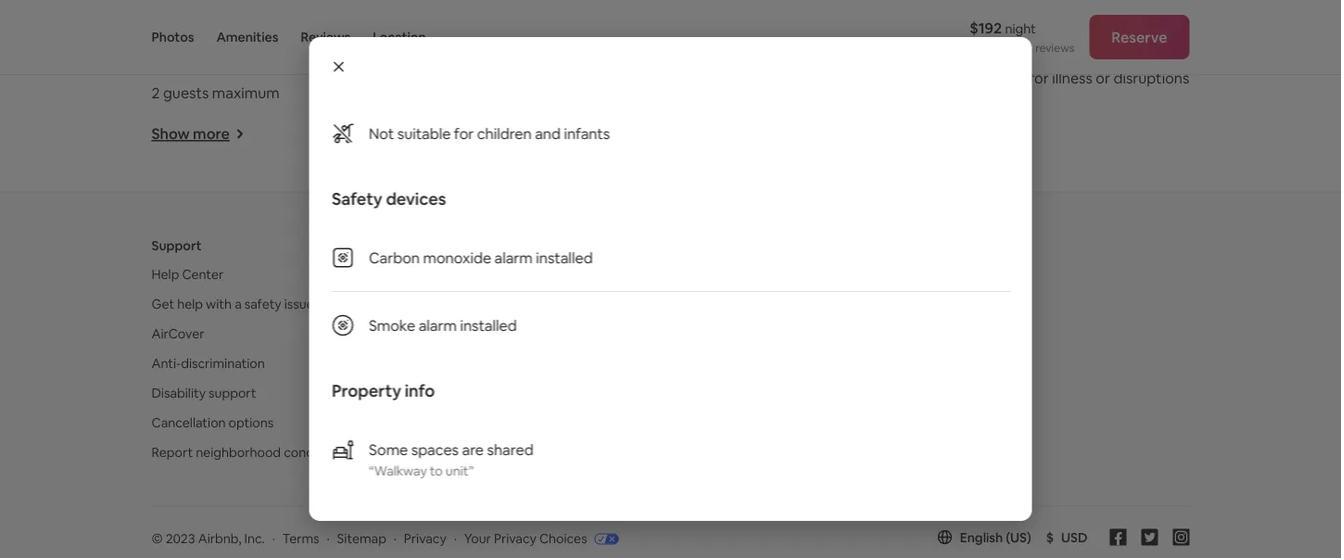 Task type: locate. For each thing, give the bounding box(es) containing it.
1 horizontal spatial carbon
[[503, 16, 554, 35]]

1 horizontal spatial before
[[972, 16, 1018, 35]]

2 show from the left
[[503, 124, 541, 143]]

hosting for hosting
[[500, 237, 548, 254]]

report neighborhood concern link
[[152, 444, 333, 461]]

free
[[854, 16, 884, 35]]

1 horizontal spatial alarm
[[494, 248, 532, 267]]

your privacy choices link
[[464, 530, 619, 548]]

get help with a safety issue
[[152, 296, 314, 312]]

night
[[1005, 20, 1036, 37]]

airbnb your home
[[500, 266, 607, 283]]

check-in: 3:00 pm - 10:00 pm
[[152, 16, 345, 35]]

1 vertical spatial cancellation
[[1001, 50, 1083, 69]]

for
[[1029, 68, 1049, 87], [454, 124, 473, 143]]

0 vertical spatial cancellation
[[887, 16, 969, 35]]

hosting up airbnb
[[500, 237, 548, 254]]

-
[[276, 16, 281, 35]]

before
[[972, 16, 1018, 35], [222, 50, 268, 69]]

0 horizontal spatial pm
[[252, 16, 273, 35]]

aircover link
[[152, 325, 204, 342]]

show left infants
[[503, 124, 541, 143]]

1 horizontal spatial cancellation
[[1001, 50, 1083, 69]]

0 vertical spatial before
[[972, 16, 1018, 35]]

unit"
[[445, 463, 473, 479]]

1 horizontal spatial show more button
[[503, 124, 596, 143]]

photos button
[[152, 0, 194, 74]]

0 horizontal spatial before
[[222, 50, 268, 69]]

1 vertical spatial carbon
[[368, 248, 419, 267]]

free cancellation before nov 7.
[[854, 16, 1062, 35]]

1 horizontal spatial privacy
[[494, 530, 537, 547]]

2 pm from the left
[[324, 16, 345, 35]]

devices
[[386, 188, 446, 210]]

issue
[[284, 296, 314, 312]]

cancellation down nov
[[1001, 50, 1083, 69]]

for right suitable
[[454, 124, 473, 143]]

smoke alarm installed
[[368, 316, 517, 335]]

$
[[1046, 529, 1054, 546]]

pm
[[252, 16, 273, 35], [324, 16, 345, 35]]

1 horizontal spatial for
[[1029, 68, 1049, 87]]

show more
[[152, 124, 230, 143], [503, 124, 581, 143]]

or
[[1096, 68, 1110, 87]]

location button
[[373, 0, 426, 74]]

1 horizontal spatial show more
[[503, 124, 581, 143]]

monoxide
[[557, 16, 625, 35], [423, 248, 491, 267]]

$ usd
[[1046, 529, 1088, 546]]

pm right 10:00 on the left
[[324, 16, 345, 35]]

terms
[[283, 530, 319, 547]]

1 show from the left
[[152, 124, 190, 143]]

hosting resources
[[500, 325, 608, 342]]

© 2023 airbnb, inc.
[[152, 530, 265, 547]]

0 vertical spatial alarm
[[628, 16, 666, 35]]

hosting
[[500, 237, 548, 254], [500, 325, 547, 342]]

navigate to instagram image
[[1173, 529, 1190, 546]]

1 vertical spatial for
[[454, 124, 473, 143]]

show more button
[[152, 124, 245, 143], [503, 124, 596, 143]]

2 horizontal spatial alarm
[[628, 16, 666, 35]]

more
[[193, 124, 230, 143], [544, 124, 581, 143]]

1 more from the left
[[193, 124, 230, 143]]

alarm
[[628, 16, 666, 35], [494, 248, 532, 267], [418, 316, 456, 335]]

show
[[152, 124, 190, 143], [503, 124, 541, 143]]

full
[[977, 50, 998, 69]]

1 vertical spatial hosting
[[500, 325, 547, 342]]

0 horizontal spatial carbon
[[368, 248, 419, 267]]

checkout before 11:00 am
[[152, 50, 330, 69]]

monoxide for carbon monoxide alarm
[[557, 16, 625, 35]]

property
[[331, 380, 401, 402]]

report
[[152, 444, 193, 461]]

1 horizontal spatial installed
[[536, 248, 592, 267]]

carbon inside safety & property dialog
[[368, 248, 419, 267]]

0 horizontal spatial privacy
[[404, 530, 447, 547]]

2 vertical spatial alarm
[[418, 316, 456, 335]]

2 more from the left
[[544, 124, 581, 143]]

monoxide inside safety & property dialog
[[423, 248, 491, 267]]

check-
[[152, 16, 200, 35]]

7.
[[1052, 16, 1062, 35]]

0 vertical spatial hosting
[[500, 237, 548, 254]]

your
[[464, 530, 491, 547]]

1 hosting from the top
[[500, 237, 548, 254]]

0 horizontal spatial show more button
[[152, 124, 245, 143]]

cancellation up the
[[887, 16, 969, 35]]

"walkway
[[368, 463, 427, 479]]

2 show more from the left
[[503, 124, 581, 143]]

privacy right your
[[494, 530, 537, 547]]

0 vertical spatial monoxide
[[557, 16, 625, 35]]

anti-discrimination
[[152, 355, 265, 372]]

carbon
[[503, 16, 554, 35], [368, 248, 419, 267]]

1 horizontal spatial show
[[503, 124, 541, 143]]

am
[[308, 50, 330, 69]]

1 horizontal spatial pm
[[324, 16, 345, 35]]

safety
[[331, 188, 382, 210]]

hosting left the resources
[[500, 325, 547, 342]]

privacy inside your privacy choices link
[[494, 530, 537, 547]]

show for 2nd show more button from the right
[[152, 124, 190, 143]]

amenities button
[[216, 0, 279, 74]]

0 horizontal spatial for
[[454, 124, 473, 143]]

hosting for hosting resources
[[500, 325, 547, 342]]

illness
[[1052, 68, 1093, 87]]

terms link
[[283, 530, 319, 547]]

1 vertical spatial alarm
[[494, 248, 532, 267]]

amenities
[[216, 29, 279, 45]]

1 show more button from the left
[[152, 124, 245, 143]]

2 privacy from the left
[[494, 530, 537, 547]]

your privacy choices
[[464, 530, 587, 547]]

privacy left your
[[404, 530, 447, 547]]

©
[[152, 530, 163, 547]]

0 horizontal spatial monoxide
[[423, 248, 491, 267]]

english
[[960, 529, 1003, 546]]

you
[[953, 68, 978, 87]]

show down "2"
[[152, 124, 190, 143]]

0 vertical spatial for
[[1029, 68, 1049, 87]]

0 vertical spatial carbon
[[503, 16, 554, 35]]

pm left "-"
[[252, 16, 273, 35]]

1 horizontal spatial monoxide
[[557, 16, 625, 35]]

and
[[535, 124, 560, 143]]

more down "2 guests maximum" on the top left of page
[[193, 124, 230, 143]]

for down 244
[[1029, 68, 1049, 87]]

10:00
[[285, 16, 321, 35]]

suitable
[[397, 124, 450, 143]]

0 horizontal spatial installed
[[460, 316, 517, 335]]

0 vertical spatial installed
[[536, 248, 592, 267]]

review the host's full cancellation policy which applies even if you cancel for illness or disruptions caused by covid-19.
[[854, 50, 1190, 106]]

$192
[[970, 18, 1002, 37]]

2 hosting from the top
[[500, 325, 547, 342]]

before down the amenities
[[222, 50, 268, 69]]

navigate to twitter image
[[1142, 529, 1158, 546]]

more for 2nd show more button
[[544, 124, 581, 143]]

before up full
[[972, 16, 1018, 35]]

carbon monoxide alarm installed
[[368, 248, 592, 267]]

1 privacy from the left
[[404, 530, 447, 547]]

0 horizontal spatial show
[[152, 124, 190, 143]]

0 horizontal spatial show more
[[152, 124, 230, 143]]

inc.
[[244, 530, 265, 547]]

1 horizontal spatial more
[[544, 124, 581, 143]]

safety & property dialog
[[309, 0, 1032, 521]]

0 horizontal spatial more
[[193, 124, 230, 143]]

concern
[[284, 444, 333, 461]]

center
[[182, 266, 224, 283]]

1 vertical spatial before
[[222, 50, 268, 69]]

1 vertical spatial monoxide
[[423, 248, 491, 267]]

guests
[[163, 83, 209, 102]]

1 pm from the left
[[252, 16, 273, 35]]

more right children
[[544, 124, 581, 143]]

photos
[[152, 29, 194, 45]]



Task type: describe. For each thing, give the bounding box(es) containing it.
for inside safety & property dialog
[[454, 124, 473, 143]]

not
[[368, 124, 394, 143]]

anti-discrimination link
[[152, 355, 265, 372]]

11:00
[[271, 50, 304, 69]]

cancellation inside review the host's full cancellation policy which applies even if you cancel for illness or disruptions caused by covid-19.
[[1001, 50, 1083, 69]]

carbon monoxide alarm
[[503, 16, 666, 35]]

info
[[404, 380, 435, 402]]

disability support link
[[152, 385, 256, 401]]

resources
[[550, 325, 608, 342]]

the
[[905, 50, 928, 69]]

maximum
[[212, 83, 280, 102]]

0 horizontal spatial cancellation
[[887, 16, 969, 35]]

spaces
[[411, 440, 458, 459]]

monoxide for carbon monoxide alarm installed
[[423, 248, 491, 267]]

airbnb,
[[198, 530, 241, 547]]

safety
[[245, 296, 282, 312]]

·
[[272, 530, 275, 547]]

0 horizontal spatial alarm
[[418, 316, 456, 335]]

(us)
[[1006, 529, 1031, 546]]

help
[[177, 296, 203, 312]]

sitemap
[[337, 530, 386, 547]]

sitemap link
[[337, 530, 386, 547]]

cancel
[[981, 68, 1026, 87]]

reviews
[[301, 29, 351, 45]]

infants
[[564, 124, 610, 143]]

english (us)
[[960, 529, 1031, 546]]

3:00
[[219, 16, 248, 35]]

cancellation options link
[[152, 414, 274, 431]]

reserve button
[[1089, 15, 1190, 59]]

policy
[[1086, 50, 1127, 69]]

applies
[[854, 68, 902, 87]]

anti-
[[152, 355, 181, 372]]

disruptions
[[1114, 68, 1190, 87]]

support
[[209, 385, 256, 401]]

navigate to facebook image
[[1110, 529, 1127, 546]]

are
[[462, 440, 483, 459]]

in:
[[200, 16, 216, 35]]

for inside review the host's full cancellation policy which applies even if you cancel for illness or disruptions caused by covid-19.
[[1029, 68, 1049, 87]]

$192 night 244 reviews
[[970, 18, 1075, 55]]

by
[[906, 87, 923, 106]]

privacy link
[[404, 530, 447, 547]]

alarm for carbon monoxide alarm installed
[[494, 248, 532, 267]]

get help with a safety issue link
[[152, 296, 314, 312]]

checkout
[[152, 50, 218, 69]]

more for 2nd show more button from the right
[[193, 124, 230, 143]]

report neighborhood concern
[[152, 444, 333, 461]]

if
[[941, 68, 950, 87]]

usd
[[1061, 529, 1088, 546]]

cancellation options
[[152, 414, 274, 431]]

show for 2nd show more button
[[503, 124, 541, 143]]

some spaces are shared "walkway to unit"
[[368, 440, 533, 479]]

with
[[206, 296, 232, 312]]

disability support
[[152, 385, 256, 401]]

reviews button
[[301, 0, 351, 74]]

get
[[152, 296, 174, 312]]

hosting resources link
[[500, 325, 608, 342]]

carbon for carbon monoxide alarm
[[503, 16, 554, 35]]

aircover
[[152, 325, 204, 342]]

1 show more from the left
[[152, 124, 230, 143]]

your
[[543, 266, 570, 283]]

cancellation
[[152, 414, 226, 431]]

home
[[573, 266, 607, 283]]

even
[[905, 68, 938, 87]]

reserve
[[1112, 27, 1168, 46]]

review
[[854, 50, 902, 69]]

location
[[373, 29, 426, 45]]

disability
[[152, 385, 206, 401]]

2 guests maximum
[[152, 83, 280, 102]]

airbnb your home link
[[500, 266, 607, 283]]

19.
[[978, 87, 996, 106]]

carbon for carbon monoxide alarm installed
[[368, 248, 419, 267]]

covid-
[[926, 87, 978, 106]]

help
[[152, 266, 179, 283]]

discrimination
[[181, 355, 265, 372]]

help center
[[152, 266, 224, 283]]

2023
[[166, 530, 195, 547]]

2 show more button from the left
[[503, 124, 596, 143]]

1 vertical spatial installed
[[460, 316, 517, 335]]

airbnb
[[500, 266, 541, 283]]

to
[[429, 463, 442, 479]]

a
[[235, 296, 242, 312]]

shared
[[487, 440, 533, 459]]

alarm for carbon monoxide alarm
[[628, 16, 666, 35]]

support
[[152, 237, 202, 254]]

reviews
[[1036, 41, 1075, 55]]

which
[[1130, 50, 1170, 69]]

help center link
[[152, 266, 224, 283]]

smoke
[[368, 316, 415, 335]]

some
[[368, 440, 408, 459]]

choices
[[539, 530, 587, 547]]



Task type: vqa. For each thing, say whether or not it's contained in the screenshot.
'&'
no



